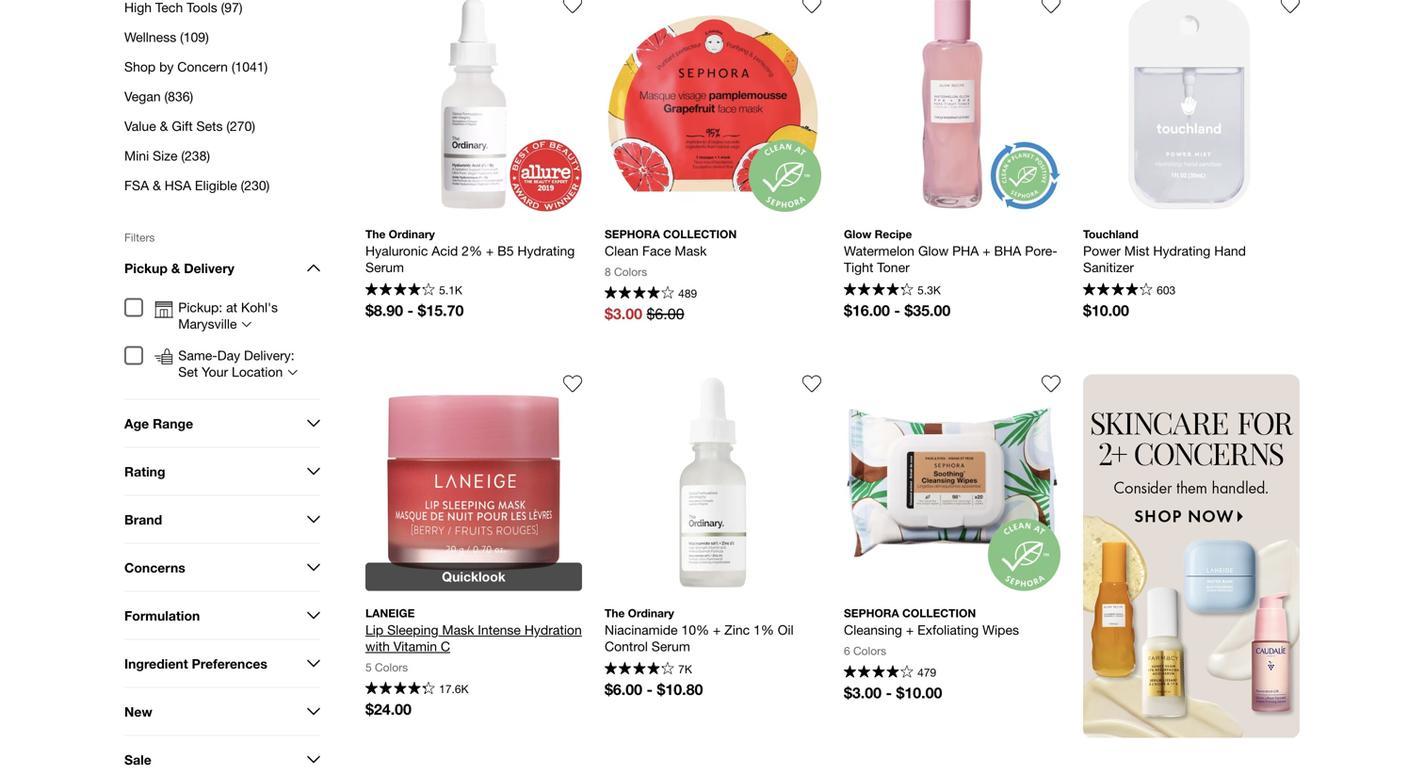 Task type: vqa. For each thing, say whether or not it's contained in the screenshot.


Task type: locate. For each thing, give the bounding box(es) containing it.
1 vertical spatial sephora
[[844, 607, 899, 620]]

0 horizontal spatial serum
[[365, 260, 404, 275]]

at
[[226, 300, 237, 315]]

0 horizontal spatial glow
[[844, 227, 872, 241]]

1 vertical spatial glow
[[918, 243, 949, 259]]

colors
[[614, 265, 647, 278], [853, 644, 886, 657], [375, 661, 408, 674]]

$6.00 down "489" in the left top of the page
[[647, 305, 684, 323]]

& for pickup
[[171, 260, 180, 276]]

value
[[124, 118, 156, 134]]

1 horizontal spatial hydrating
[[1153, 243, 1211, 259]]

2 hydrating from the left
[[1153, 243, 1211, 259]]

preferences
[[192, 656, 267, 671]]

4.5 stars element
[[844, 283, 913, 298], [365, 682, 435, 697]]

$3.00 down 8 on the left of the page
[[605, 305, 642, 323]]

& inside fsa & hsa eligible (230) link
[[153, 178, 161, 193]]

+ inside glow recipe watermelon glow pha + bha pore- tight toner
[[983, 243, 991, 259]]

brand
[[124, 512, 162, 527]]

- down cleansing
[[886, 684, 892, 702]]

set
[[178, 364, 198, 380]]

0 vertical spatial collection
[[663, 227, 737, 241]]

1 vertical spatial colors
[[853, 644, 886, 657]]

sephora up clean
[[605, 227, 660, 241]]

serum
[[365, 260, 404, 275], [652, 639, 690, 654]]

ordinary up niacinamide
[[628, 607, 674, 620]]

b5
[[497, 243, 514, 259]]

face
[[642, 243, 671, 259]]

sanitizer
[[1083, 260, 1134, 275]]

your
[[202, 364, 228, 380]]

+ inside sephora collection cleansing + exfoliating wipes 6 colors
[[906, 622, 914, 638]]

sephora collection - clean face mask image
[[605, 0, 821, 212]]

1 horizontal spatial $3.00
[[844, 684, 882, 702]]

sign in to love the ordinary - hyaluronic acid 2% + b5 hydrating serum image
[[563, 0, 582, 14]]

0 vertical spatial ordinary
[[389, 227, 435, 241]]

hydrating up 603 reviews element
[[1153, 243, 1211, 259]]

ingredient
[[124, 656, 188, 671]]

hand
[[1214, 243, 1246, 259]]

& for value
[[160, 118, 168, 134]]

2 vertical spatial colors
[[375, 661, 408, 674]]

1 horizontal spatial 4.5 stars element
[[844, 283, 913, 298]]

ordinary inside "the ordinary niacinamide 10% + zinc 1% oil control serum"
[[628, 607, 674, 620]]

colors inside sephora collection cleansing + exfoliating wipes 6 colors
[[853, 644, 886, 657]]

mini size (238)
[[124, 148, 210, 163]]

colors inside sephora collection clean face mask 8 colors
[[614, 265, 647, 278]]

collection up exfoliating
[[902, 607, 976, 620]]

4 stars element up "$6.00 - $10.80" in the left bottom of the page
[[605, 662, 674, 677]]

$3.00
[[605, 305, 642, 323], [844, 684, 882, 702]]

pickup
[[124, 260, 168, 276]]

$24.00
[[365, 700, 412, 718]]

0 vertical spatial &
[[160, 118, 168, 134]]

1 horizontal spatial $10.00
[[1083, 301, 1129, 319]]

- for $3.00
[[886, 684, 892, 702]]

17.6k
[[439, 682, 469, 695]]

colors down clean
[[614, 265, 647, 278]]

1 horizontal spatial colors
[[614, 265, 647, 278]]

kohl's
[[241, 300, 278, 315]]

0 horizontal spatial the
[[365, 227, 386, 241]]

1 vertical spatial the
[[605, 607, 625, 620]]

ordinary inside the ordinary hyaluronic acid 2% + b5 hydrating serum
[[389, 227, 435, 241]]

mask right face at the top
[[675, 243, 707, 259]]

mist
[[1124, 243, 1150, 259]]

the inside the ordinary hyaluronic acid 2% + b5 hydrating serum
[[365, 227, 386, 241]]

glow recipe - watermelon glow pha + bha pore-tight toner image
[[844, 0, 1061, 212]]

1 horizontal spatial collection
[[902, 607, 976, 620]]

489
[[678, 287, 697, 300]]

the
[[365, 227, 386, 241], [605, 607, 625, 620]]

4 stars element
[[365, 283, 435, 298], [1083, 283, 1153, 298], [605, 286, 674, 301], [605, 662, 674, 677], [844, 665, 913, 681]]

0 horizontal spatial sephora
[[605, 227, 660, 241]]

0 horizontal spatial mask
[[442, 622, 474, 638]]

colors right the 5
[[375, 661, 408, 674]]

sleeping
[[387, 622, 439, 638]]

4.5 stars element up the $16.00
[[844, 283, 913, 298]]

vitamin
[[394, 639, 437, 654]]

value & gift sets (270) link
[[124, 111, 320, 141]]

& right pickup
[[171, 260, 180, 276]]

2 horizontal spatial colors
[[853, 644, 886, 657]]

mini
[[124, 148, 149, 163]]

glow
[[844, 227, 872, 241], [918, 243, 949, 259]]

17.6k reviews element
[[439, 682, 469, 695]]

control
[[605, 639, 648, 654]]

ingredient preferences
[[124, 656, 267, 671]]

(1041)
[[232, 59, 268, 74]]

&
[[160, 118, 168, 134], [153, 178, 161, 193], [171, 260, 180, 276]]

sephora
[[605, 227, 660, 241], [844, 607, 899, 620]]

recipe
[[875, 227, 912, 241]]

range
[[153, 416, 193, 431]]

$6.00 down control
[[605, 681, 642, 698]]

laneige
[[365, 607, 415, 620]]

0 vertical spatial 4.5 stars element
[[844, 283, 913, 298]]

sephora up cleansing
[[844, 607, 899, 620]]

formulation
[[124, 608, 200, 623]]

the inside "the ordinary niacinamide 10% + zinc 1% oil control serum"
[[605, 607, 625, 620]]

4 stars element up $8.90 - $15.70
[[365, 283, 435, 298]]

skincare for 2+ concerns | consider them handled. shop now > image
[[1083, 374, 1300, 738]]

- right the $16.00
[[894, 301, 900, 319]]

- left $10.80
[[647, 681, 653, 698]]

+ left b5
[[486, 243, 494, 259]]

colors down cleansing
[[853, 644, 886, 657]]

same-day delivery: set your location button
[[178, 347, 315, 380]]

oil
[[778, 622, 794, 638]]

$6.00
[[647, 305, 684, 323], [605, 681, 642, 698]]

fsa
[[124, 178, 149, 193]]

laneige - lip sleeping mask intense hydration with vitamin c image
[[365, 374, 582, 591]]

4.5 stars element for 5.3k
[[844, 283, 913, 298]]

+ right cleansing
[[906, 622, 914, 638]]

the up hyaluronic
[[365, 227, 386, 241]]

ordinary for $10.80
[[628, 607, 674, 620]]

1 hydrating from the left
[[517, 243, 575, 259]]

& inside value & gift sets (270) link
[[160, 118, 168, 134]]

1 horizontal spatial $6.00
[[647, 305, 684, 323]]

serum up 7k
[[652, 639, 690, 654]]

& right fsa at the left of page
[[153, 178, 161, 193]]

& left gift
[[160, 118, 168, 134]]

0 vertical spatial serum
[[365, 260, 404, 275]]

sign in to love glow recipe - watermelon glow pha + bha pore-tight toner image
[[1042, 0, 1061, 14]]

mask
[[675, 243, 707, 259], [442, 622, 474, 638]]

7k reviews element
[[678, 662, 692, 676]]

mask up 'c'
[[442, 622, 474, 638]]

$3.00 down the '6'
[[844, 684, 882, 702]]

1 horizontal spatial ordinary
[[628, 607, 674, 620]]

1 horizontal spatial the
[[605, 607, 625, 620]]

0 vertical spatial $6.00
[[647, 305, 684, 323]]

(238)
[[181, 148, 210, 163]]

$10.00 down 479
[[896, 684, 942, 702]]

1 vertical spatial collection
[[902, 607, 976, 620]]

0 horizontal spatial hydrating
[[517, 243, 575, 259]]

glow left pha
[[918, 243, 949, 259]]

4 stars element for $8.90 - $15.70
[[365, 283, 435, 298]]

+ inside the ordinary hyaluronic acid 2% + b5 hydrating serum
[[486, 243, 494, 259]]

glow up watermelon
[[844, 227, 872, 241]]

0 horizontal spatial $6.00
[[605, 681, 642, 698]]

+ left zinc
[[713, 622, 721, 638]]

acid
[[432, 243, 458, 259]]

wipes
[[983, 622, 1019, 638]]

pickup & delivery button
[[124, 244, 320, 292]]

0 vertical spatial colors
[[614, 265, 647, 278]]

the up niacinamide
[[605, 607, 625, 620]]

value & gift sets (270)
[[124, 118, 255, 134]]

2 vertical spatial &
[[171, 260, 180, 276]]

8
[[605, 265, 611, 278]]

fsa & hsa eligible (230)
[[124, 178, 270, 193]]

age range
[[124, 416, 193, 431]]

age range button
[[124, 400, 320, 447]]

collection up face at the top
[[663, 227, 737, 241]]

4.5 stars element up $24.00
[[365, 682, 435, 697]]

& inside pickup & delivery "dropdown button"
[[171, 260, 180, 276]]

sephora collection cleansing + exfoliating wipes 6 colors
[[844, 607, 1019, 657]]

$10.00 down sanitizer
[[1083, 301, 1129, 319]]

0 vertical spatial $3.00
[[605, 305, 642, 323]]

the ordinary - hyaluronic acid 2% + b5 hydrating serum image
[[365, 0, 582, 212]]

quicklook
[[442, 569, 506, 584]]

(230)
[[241, 178, 270, 193]]

age
[[124, 416, 149, 431]]

shop
[[124, 59, 156, 74]]

1 vertical spatial $3.00
[[844, 684, 882, 702]]

ordinary up hyaluronic
[[389, 227, 435, 241]]

0 horizontal spatial collection
[[663, 227, 737, 241]]

- right $8.90
[[407, 301, 414, 319]]

1 vertical spatial ordinary
[[628, 607, 674, 620]]

1 vertical spatial mask
[[442, 622, 474, 638]]

1 horizontal spatial serum
[[652, 639, 690, 654]]

c
[[441, 639, 450, 654]]

rating button
[[124, 448, 320, 495]]

same-
[[178, 348, 217, 363]]

collection inside sephora collection cleansing + exfoliating wipes 6 colors
[[902, 607, 976, 620]]

0 vertical spatial the
[[365, 227, 386, 241]]

0 vertical spatial $10.00
[[1083, 301, 1129, 319]]

$16.00 - $35.00
[[844, 301, 951, 319]]

bha
[[994, 243, 1021, 259]]

0 horizontal spatial colors
[[375, 661, 408, 674]]

serum down hyaluronic
[[365, 260, 404, 275]]

1 horizontal spatial mask
[[675, 243, 707, 259]]

hyaluronic
[[365, 243, 428, 259]]

1 vertical spatial 4.5 stars element
[[365, 682, 435, 697]]

0 horizontal spatial $10.00
[[896, 684, 942, 702]]

+ inside "the ordinary niacinamide 10% + zinc 1% oil control serum"
[[713, 622, 721, 638]]

479 reviews element
[[918, 666, 936, 679]]

laneige lip sleeping mask intense hydration with vitamin c 5 colors
[[365, 607, 586, 674]]

4 stars element down sanitizer
[[1083, 283, 1153, 298]]

$16.00
[[844, 301, 890, 319]]

-
[[407, 301, 414, 319], [894, 301, 900, 319], [647, 681, 653, 698], [886, 684, 892, 702]]

1 horizontal spatial sephora
[[844, 607, 899, 620]]

0 vertical spatial glow
[[844, 227, 872, 241]]

+ right pha
[[983, 243, 991, 259]]

$10.00
[[1083, 301, 1129, 319], [896, 684, 942, 702]]

- for $8.90
[[407, 301, 414, 319]]

collection inside sephora collection clean face mask 8 colors
[[663, 227, 737, 241]]

sephora inside sephora collection cleansing + exfoliating wipes 6 colors
[[844, 607, 899, 620]]

collection
[[663, 227, 737, 241], [902, 607, 976, 620]]

0 vertical spatial mask
[[675, 243, 707, 259]]

0 vertical spatial sephora
[[605, 227, 660, 241]]

1 vertical spatial $10.00
[[896, 684, 942, 702]]

intense
[[478, 622, 521, 638]]

delivery:
[[244, 348, 295, 363]]

sephora inside sephora collection clean face mask 8 colors
[[605, 227, 660, 241]]

0 horizontal spatial 4.5 stars element
[[365, 682, 435, 697]]

zinc
[[725, 622, 750, 638]]

0 horizontal spatial ordinary
[[389, 227, 435, 241]]

1 vertical spatial serum
[[652, 639, 690, 654]]

hydrating right b5
[[517, 243, 575, 259]]

wellness (109)
[[124, 29, 209, 45]]

$6.00 inside $3.00 $6.00
[[647, 305, 684, 323]]

power
[[1083, 243, 1121, 259]]

$15.70
[[418, 301, 464, 319]]

1 vertical spatial &
[[153, 178, 161, 193]]

0 horizontal spatial $3.00
[[605, 305, 642, 323]]

ordinary
[[389, 227, 435, 241], [628, 607, 674, 620]]



Task type: describe. For each thing, give the bounding box(es) containing it.
hydrating inside touchland power mist hydrating hand sanitizer
[[1153, 243, 1211, 259]]

6
[[844, 644, 850, 657]]

4.5 stars element for 17.6k
[[365, 682, 435, 697]]

serum inside "the ordinary niacinamide 10% + zinc 1% oil control serum"
[[652, 639, 690, 654]]

sign in to love sephora collection - cleansing + exfoliating wipes image
[[1042, 374, 1061, 393]]

(109)
[[180, 29, 209, 45]]

sign in to love laneige - lip sleeping mask intense hydration with vitamin c image
[[563, 374, 582, 393]]

& for fsa
[[153, 178, 161, 193]]

1 vertical spatial $6.00
[[605, 681, 642, 698]]

sign in to love touchland - power mist hydrating hand sanitizer image
[[1281, 0, 1300, 14]]

marysville
[[178, 316, 237, 332]]

$8.90 - $15.70
[[365, 301, 464, 319]]

eligible
[[195, 178, 237, 193]]

exfoliating
[[918, 622, 979, 638]]

1%
[[754, 622, 774, 638]]

hydrating inside the ordinary hyaluronic acid 2% + b5 hydrating serum
[[517, 243, 575, 259]]

colors inside laneige lip sleeping mask intense hydration with vitamin c 5 colors
[[375, 661, 408, 674]]

4 stars element up the $3.00 - $10.00
[[844, 665, 913, 681]]

the for $8.90 - $15.70
[[365, 227, 386, 241]]

10%
[[681, 622, 709, 638]]

fsa & hsa eligible (230) link
[[124, 170, 320, 200]]

7k
[[678, 662, 692, 676]]

sale button
[[124, 736, 320, 775]]

serum inside the ordinary hyaluronic acid 2% + b5 hydrating serum
[[365, 260, 404, 275]]

$3.00 - $10.00
[[844, 684, 942, 702]]

delivery
[[184, 260, 234, 276]]

$6.00 - $10.80
[[605, 681, 703, 698]]

1 horizontal spatial glow
[[918, 243, 949, 259]]

mask inside sephora collection clean face mask 8 colors
[[675, 243, 707, 259]]

collection for exfoliating
[[902, 607, 976, 620]]

vegan (836) link
[[124, 81, 320, 111]]

touchland - power mist hydrating hand sanitizer image
[[1083, 0, 1300, 212]]

brand button
[[124, 496, 320, 543]]

sign in to love the ordinary - niacinamide 10% + zinc 1% oil control serum image
[[803, 374, 821, 393]]

filters
[[124, 231, 155, 244]]

sephora collection clean face mask 8 colors
[[605, 227, 737, 278]]

vegan
[[124, 89, 161, 104]]

479
[[918, 666, 936, 679]]

concern
[[177, 59, 228, 74]]

pickup:
[[178, 300, 222, 315]]

shop by concern (1041)
[[124, 59, 268, 74]]

with
[[365, 639, 390, 654]]

vegan (836)
[[124, 89, 193, 104]]

$3.00 $6.00
[[605, 305, 684, 323]]

sale
[[124, 752, 151, 767]]

clean
[[605, 243, 639, 259]]

lip
[[365, 622, 384, 638]]

collection for mask
[[663, 227, 737, 241]]

new
[[124, 704, 152, 719]]

size
[[153, 148, 178, 163]]

(836)
[[164, 89, 193, 104]]

touchland
[[1083, 227, 1139, 241]]

the ordinary - niacinamide 10% + zinc 1% oil control serum image
[[605, 374, 821, 591]]

5.3k reviews element
[[918, 283, 941, 296]]

touchland power mist hydrating hand sanitizer
[[1083, 227, 1250, 275]]

$8.90
[[365, 301, 403, 319]]

the ordinary hyaluronic acid 2% + b5 hydrating serum
[[365, 227, 579, 275]]

5.1k reviews element
[[439, 283, 462, 296]]

pickup & delivery
[[124, 260, 234, 276]]

the ordinary niacinamide 10% + zinc 1% oil control serum
[[605, 607, 797, 654]]

tight
[[844, 260, 874, 275]]

4 stars element up $3.00 $6.00
[[605, 286, 674, 301]]

formulation button
[[124, 592, 320, 639]]

(270)
[[226, 118, 255, 134]]

sets
[[196, 118, 223, 134]]

4 stars element for $10.00
[[1083, 283, 1153, 298]]

mask inside laneige lip sleeping mask intense hydration with vitamin c 5 colors
[[442, 622, 474, 638]]

the for $6.00 - $10.80
[[605, 607, 625, 620]]

sign in to love sephora collection - clean face mask image
[[803, 0, 821, 14]]

quicklook button
[[365, 563, 582, 591]]

mini size (238) link
[[124, 141, 320, 170]]

hsa
[[165, 178, 191, 193]]

pickup: at kohl's marysville button
[[178, 299, 315, 332]]

cleansing
[[844, 622, 902, 638]]

- for $6.00
[[647, 681, 653, 698]]

sephora for clean
[[605, 227, 660, 241]]

489 reviews element
[[678, 287, 697, 300]]

pore-
[[1025, 243, 1058, 259]]

5.1k
[[439, 283, 462, 296]]

sephora collection - cleansing + exfoliating wipes image
[[844, 374, 1061, 591]]

$10.80
[[657, 681, 703, 698]]

ordinary for $15.70
[[389, 227, 435, 241]]

shop by concern (1041) link
[[124, 52, 320, 81]]

pickup: at kohl's marysville
[[178, 300, 278, 332]]

$3.00 for $3.00 - $10.00
[[844, 684, 882, 702]]

watermelon
[[844, 243, 915, 259]]

by
[[159, 59, 174, 74]]

4 stars element for $6.00 - $10.80
[[605, 662, 674, 677]]

603 reviews element
[[1157, 283, 1176, 296]]

toner
[[877, 260, 910, 275]]

pha
[[952, 243, 979, 259]]

$3.00 for $3.00 $6.00
[[605, 305, 642, 323]]

- for $16.00
[[894, 301, 900, 319]]

sephora for cleansing
[[844, 607, 899, 620]]

wellness
[[124, 29, 176, 45]]

2%
[[462, 243, 482, 259]]

5
[[365, 661, 372, 674]]

wellness (109) link
[[124, 22, 320, 52]]

concerns
[[124, 560, 185, 575]]

603
[[1157, 283, 1176, 296]]

day
[[217, 348, 240, 363]]

gift
[[172, 118, 193, 134]]

$35.00
[[905, 301, 951, 319]]

glow recipe watermelon glow pha + bha pore- tight toner
[[844, 227, 1058, 275]]



